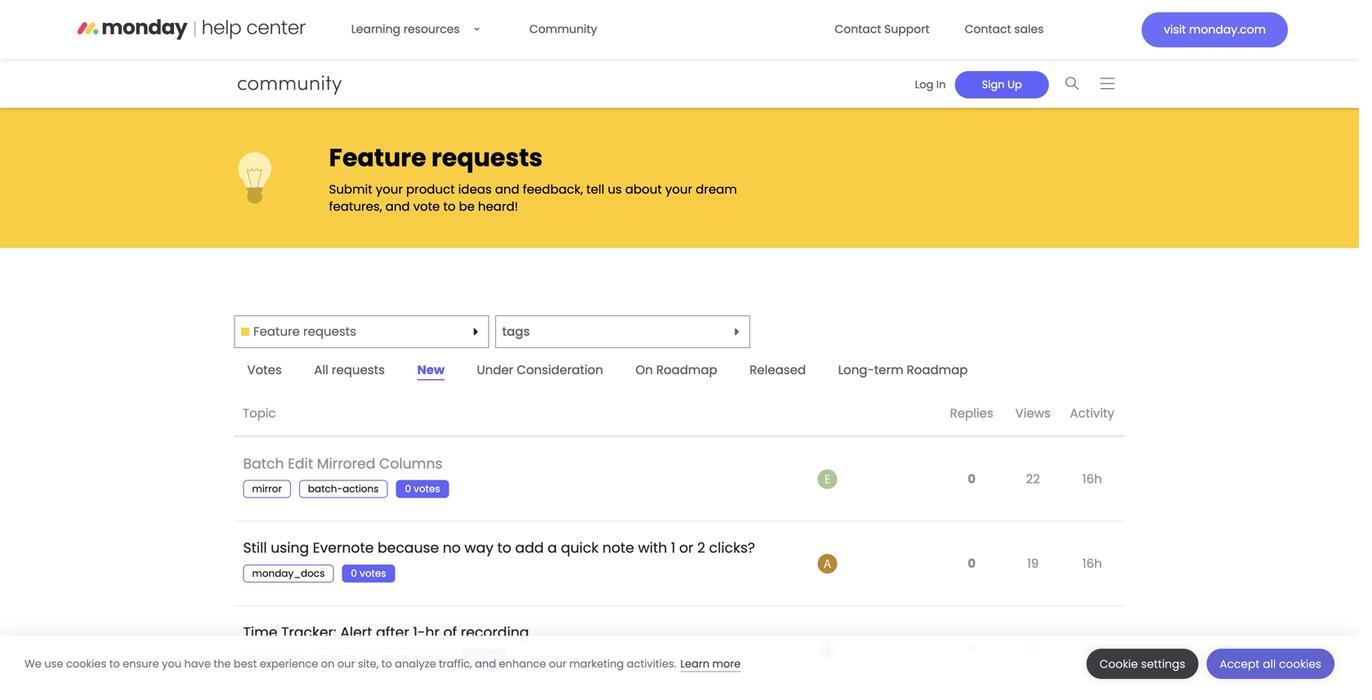 Task type: vqa. For each thing, say whether or not it's contained in the screenshot.
Feature requests Submit your product ideas and feedback, tell us about your dream features, and vote to be heard!'s Feature
yes



Task type: locate. For each thing, give the bounding box(es) containing it.
to left be
[[443, 198, 456, 215]]

visit monday.com link
[[1142, 12, 1288, 47]]

roadmap
[[656, 361, 717, 379], [907, 361, 968, 379]]

3 16h link from the top
[[1079, 627, 1106, 669]]

3 16h from the top
[[1083, 639, 1102, 657]]

16h link right 19 in the right of the page
[[1079, 543, 1106, 585]]

contact support link
[[825, 13, 939, 46]]

0 left 22
[[968, 471, 976, 488]]

boards
[[321, 651, 356, 665]]

columns
[[379, 454, 443, 474]]

vote
[[413, 198, 440, 215], [476, 651, 498, 665]]

batch
[[243, 454, 284, 474]]

16h right 22
[[1083, 471, 1102, 488]]

have
[[184, 657, 211, 671]]

1 horizontal spatial 1
[[671, 538, 676, 558]]

1 horizontal spatial votes
[[414, 482, 440, 496]]

requests inside feature requests submit your product ideas and feedback, tell us about your dream features, and vote to be heard!
[[431, 141, 543, 175]]

navigation
[[900, 66, 1125, 101]]

cookie
[[1100, 657, 1138, 672]]

0 left 20
[[968, 639, 976, 657]]

contact left "support"
[[835, 21, 881, 37]]

0 button left 19 in the right of the page
[[964, 545, 980, 582]]

product
[[406, 181, 455, 198]]

1 vertical spatial votes
[[360, 567, 386, 580]]

16h link for add
[[1079, 543, 1106, 585]]

feature for feature requests submit your product ideas and feedback, tell us about your dream features, and vote to be heard!
[[329, 141, 426, 175]]

posters element
[[814, 392, 941, 437]]

0 horizontal spatial roadmap
[[656, 361, 717, 379]]

tags list containing monday_docs
[[243, 565, 403, 583]]

the
[[214, 657, 231, 671]]

1 horizontal spatial roadmap
[[907, 361, 968, 379]]

16h link
[[1079, 458, 1106, 500], [1079, 543, 1106, 585], [1079, 627, 1106, 669]]

navigation containing log in
[[900, 66, 1125, 101]]

tags list for mirrored
[[243, 480, 457, 498]]

and
[[495, 181, 520, 198], [386, 198, 410, 215], [475, 657, 496, 671]]

2 vertical spatial 16h
[[1083, 639, 1102, 657]]

tags list
[[243, 480, 457, 498], [243, 565, 403, 583], [243, 649, 515, 667]]

requests up the all
[[303, 323, 356, 341]]

eric barker - original poster, most recent poster image
[[818, 470, 837, 489]]

0 vertical spatial 16h link
[[1079, 458, 1106, 500]]

3 tags list from the top
[[243, 649, 515, 667]]

0 horizontal spatial contact
[[835, 21, 881, 37]]

0 votes down 'evernote'
[[351, 567, 386, 580]]

1 vertical spatial 16h link
[[1079, 543, 1106, 585]]

in
[[936, 77, 946, 92]]

experience
[[260, 657, 318, 671]]

tags list for alert
[[243, 649, 515, 667]]

0 horizontal spatial vote
[[413, 198, 440, 215]]

0 vertical spatial 16h
[[1083, 471, 1102, 488]]

and right features,
[[386, 198, 410, 215]]

0 horizontal spatial your
[[376, 181, 403, 198]]

feature
[[329, 141, 426, 175], [253, 323, 300, 341]]

1 horizontal spatial feature
[[329, 141, 426, 175]]

vote inside feature requests submit your product ideas and feedback, tell us about your dream features, and vote to be heard!
[[413, 198, 440, 215]]

1 roadmap from the left
[[656, 361, 717, 379]]

0 horizontal spatial votes
[[360, 567, 386, 580]]

votes down columns
[[414, 482, 440, 496]]

tags list down mirrored
[[243, 480, 457, 498]]

feature requests submit your product ideas and feedback, tell us about your dream features, and vote to be heard!
[[329, 141, 737, 215]]

1 down recording
[[470, 651, 473, 665]]

cookies inside accept all cookies 'button'
[[1279, 657, 1322, 672]]

1 vertical spatial tags list
[[243, 565, 403, 583]]

contact left sales at top right
[[965, 21, 1011, 37]]

3 0 button from the top
[[964, 630, 980, 667]]

16h up cookie
[[1083, 639, 1102, 657]]

1 cookies from the left
[[66, 657, 106, 671]]

feature up votes at the bottom left
[[253, 323, 300, 341]]

ensure
[[123, 657, 159, 671]]

1 vertical spatial 0 button
[[964, 545, 980, 582]]

votes link
[[234, 357, 295, 383]]

more
[[712, 657, 741, 671]]

0 votes link
[[396, 480, 449, 498], [342, 565, 395, 583]]

roadmap right the term
[[907, 361, 968, 379]]

votes down 'evernote'
[[360, 567, 386, 580]]

our right enhance
[[549, 657, 567, 671]]

2 vertical spatial 0 button
[[964, 630, 980, 667]]

about
[[625, 181, 662, 198]]

0 for still using evernote because no way to add a quick note with 1 or 2 clicks?
[[968, 555, 976, 572]]

of
[[443, 623, 457, 642]]

tags list down 'evernote'
[[243, 565, 403, 583]]

and right traffic,
[[475, 657, 496, 671]]

0 vertical spatial tags list
[[243, 480, 457, 498]]

2 vertical spatial requests
[[332, 361, 385, 379]]

resources
[[404, 21, 460, 37]]

1 horizontal spatial vote
[[476, 651, 498, 665]]

1 vertical spatial feature
[[253, 323, 300, 341]]

traffic,
[[439, 657, 472, 671]]

0 horizontal spatial feature
[[253, 323, 300, 341]]

feature inside feature requests submit your product ideas and feedback, tell us about your dream features, and vote to be heard!
[[329, 141, 426, 175]]

2 vertical spatial tags list
[[243, 649, 515, 667]]

dialog
[[0, 636, 1359, 692]]

still
[[243, 538, 267, 558]]

0 votes down columns
[[405, 482, 440, 496]]

2 tags list from the top
[[243, 565, 403, 583]]

contact
[[835, 21, 881, 37], [965, 21, 1011, 37]]

a
[[548, 538, 557, 558]]

released link
[[737, 357, 819, 383]]

requests for feature requests submit your product ideas and feedback, tell us about your dream features, and vote to be heard!
[[431, 141, 543, 175]]

1 vertical spatial 1
[[470, 651, 473, 665]]

16h right 19 in the right of the page
[[1083, 555, 1102, 572]]

2 cookies from the left
[[1279, 657, 1322, 672]]

1 contact from the left
[[835, 21, 881, 37]]

all
[[314, 361, 328, 379]]

1 horizontal spatial contact
[[965, 21, 1011, 37]]

your right submit
[[376, 181, 403, 198]]

released
[[750, 361, 806, 379]]

contact inside the contact sales link
[[965, 21, 1011, 37]]

vote down recording
[[476, 651, 498, 665]]

contact inside contact support link
[[835, 21, 881, 37]]

sales
[[1014, 21, 1044, 37]]

all requests
[[314, 361, 385, 379]]

consideration
[[517, 361, 603, 379]]

feature up submit
[[329, 141, 426, 175]]

contact sales link
[[955, 13, 1054, 46]]

long-
[[838, 361, 874, 379]]

you
[[162, 657, 181, 671]]

community link
[[520, 13, 607, 46]]

0 vertical spatial 0 votes
[[405, 482, 440, 496]]

16h link right 20
[[1079, 627, 1106, 669]]

tags list for evernote
[[243, 565, 403, 583]]

0 vertical spatial requests
[[431, 141, 543, 175]]

requests
[[431, 141, 543, 175], [303, 323, 356, 341], [332, 361, 385, 379]]

1 vertical spatial 16h
[[1083, 555, 1102, 572]]

mirror
[[252, 482, 282, 496]]

2 roadmap from the left
[[907, 361, 968, 379]]

1 your from the left
[[376, 181, 403, 198]]

we use cookies to ensure you have the best experience on our site, to analyze traffic, and enhance our marketing activities. learn more
[[25, 657, 741, 671]]

0 vertical spatial votes
[[414, 482, 440, 496]]

tags list containing columns
[[243, 649, 515, 667]]

0 button left 22
[[964, 461, 980, 498]]

1 vertical spatial 0 votes link
[[342, 565, 395, 583]]

1 horizontal spatial cookies
[[1279, 657, 1322, 672]]

your right about
[[665, 181, 692, 198]]

feature for feature requests
[[253, 323, 300, 341]]

support
[[884, 21, 930, 37]]

0 down 'evernote'
[[351, 567, 357, 580]]

site,
[[358, 657, 379, 671]]

0 vertical spatial 0 button
[[964, 461, 980, 498]]

0 button left 20
[[964, 630, 980, 667]]

2 contact from the left
[[965, 21, 1011, 37]]

learning
[[351, 21, 401, 37]]

under
[[477, 361, 513, 379]]

16h
[[1083, 471, 1102, 488], [1083, 555, 1102, 572], [1083, 639, 1102, 657]]

2 0 button from the top
[[964, 545, 980, 582]]

0 vertical spatial feature
[[329, 141, 426, 175]]

19
[[1027, 555, 1039, 572]]

requests up ideas
[[431, 141, 543, 175]]

1 horizontal spatial 0 votes link
[[396, 480, 449, 498]]

16h link right 22
[[1079, 458, 1106, 500]]

1 horizontal spatial your
[[665, 181, 692, 198]]

1 vertical spatial 0 votes
[[351, 567, 386, 580]]

requests for all requests
[[332, 361, 385, 379]]

actions
[[343, 482, 379, 496]]

0 horizontal spatial cookies
[[66, 657, 106, 671]]

contact sales
[[965, 21, 1044, 37]]

use
[[44, 657, 63, 671]]

our right on
[[337, 657, 355, 671]]

on
[[321, 657, 335, 671]]

votes
[[247, 361, 282, 379]]

0 horizontal spatial 0 votes
[[351, 567, 386, 580]]

0 horizontal spatial 0 votes link
[[342, 565, 395, 583]]

1 tags list from the top
[[243, 480, 457, 498]]

note
[[602, 538, 634, 558]]

0 votes link down columns
[[396, 480, 449, 498]]

monday_docs
[[252, 567, 325, 580]]

0 vertical spatial vote
[[413, 198, 440, 215]]

replies
[[950, 405, 994, 422]]

0 horizontal spatial 1
[[470, 651, 473, 665]]

2 16h link from the top
[[1079, 543, 1106, 585]]

2 vertical spatial 16h link
[[1079, 627, 1106, 669]]

2 16h from the top
[[1083, 555, 1102, 572]]

0 button
[[964, 461, 980, 498], [964, 545, 980, 582], [964, 630, 980, 667]]

accept
[[1220, 657, 1260, 672]]

log in
[[915, 77, 946, 92]]

roadmap right on at the bottom left of page
[[656, 361, 717, 379]]

requests inside all requests link
[[332, 361, 385, 379]]

cookies right 'all'
[[1279, 657, 1322, 672]]

time
[[243, 623, 277, 642]]

our
[[337, 657, 355, 671], [549, 657, 567, 671]]

cookies right use
[[66, 657, 106, 671]]

tags list down time tracker: alert after 1-hr of recording
[[243, 649, 515, 667]]

1 vote link
[[461, 649, 507, 667]]

tags list containing mirror
[[243, 480, 457, 498]]

1 vertical spatial requests
[[303, 323, 356, 341]]

1 vertical spatial vote
[[476, 651, 498, 665]]

time tracker: alert after 1-hr of recording
[[243, 623, 529, 642]]

monday.com
[[1189, 22, 1266, 38]]

features,
[[329, 198, 382, 215]]

0
[[968, 471, 976, 488], [405, 482, 411, 496], [968, 555, 976, 572], [351, 567, 357, 580], [968, 639, 976, 657]]

0 left 19 in the right of the page
[[968, 555, 976, 572]]

vote left be
[[413, 198, 440, 215]]

1 horizontal spatial our
[[549, 657, 567, 671]]

0 for time tracker: alert after 1-hr of recording
[[968, 639, 976, 657]]

1 left or
[[671, 538, 676, 558]]

0 button for add
[[964, 545, 980, 582]]

0 votes for the topmost 0 votes 'link'
[[405, 482, 440, 496]]

0 votes for leftmost 0 votes 'link'
[[351, 567, 386, 580]]

0 horizontal spatial our
[[337, 657, 355, 671]]

settings
[[1141, 657, 1186, 672]]

1 horizontal spatial 0 votes
[[405, 482, 440, 496]]

cookies
[[66, 657, 106, 671], [1279, 657, 1322, 672]]

requests right the all
[[332, 361, 385, 379]]

0 votes link down 'evernote'
[[342, 565, 395, 583]]

fraser - original poster, most recent poster image
[[818, 638, 837, 658]]

long-term roadmap
[[838, 361, 968, 379]]

contact support
[[835, 21, 930, 37]]



Task type: describe. For each thing, give the bounding box(es) containing it.
monday community forum image
[[112, 72, 373, 95]]

16h for recording
[[1083, 639, 1102, 657]]

cookies for use
[[66, 657, 106, 671]]

mirrored
[[317, 454, 376, 474]]

votes for the topmost 0 votes 'link'
[[414, 482, 440, 496]]

way
[[465, 538, 494, 558]]

all
[[1263, 657, 1276, 672]]

search image
[[1066, 77, 1080, 90]]

boards link
[[312, 649, 365, 667]]

and right ideas
[[495, 181, 520, 198]]

long-term roadmap link
[[825, 357, 981, 383]]

tags
[[502, 323, 530, 341]]

to left ensure
[[109, 657, 120, 671]]

cookie settings button
[[1087, 649, 1199, 679]]

0 down columns
[[405, 482, 411, 496]]

hr
[[425, 623, 440, 642]]

2 our from the left
[[549, 657, 567, 671]]

1 our from the left
[[337, 657, 355, 671]]

visit monday.com
[[1164, 22, 1266, 38]]

0 for batch edit mirrored columns
[[968, 471, 976, 488]]

tell
[[586, 181, 604, 198]]

20
[[1026, 639, 1041, 657]]

16h link for recording
[[1079, 627, 1106, 669]]

sign up button
[[955, 71, 1049, 98]]

learn
[[680, 657, 710, 671]]

dream
[[696, 181, 737, 198]]

2 your from the left
[[665, 181, 692, 198]]

to inside feature requests submit your product ideas and feedback, tell us about your dream features, and vote to be heard!
[[443, 198, 456, 215]]

evernote
[[313, 538, 374, 558]]

clicks?
[[709, 538, 755, 558]]

activities.
[[627, 657, 676, 671]]

to right site,
[[381, 657, 392, 671]]

on roadmap link
[[623, 357, 731, 383]]

timetracking
[[382, 651, 444, 665]]

submit
[[329, 181, 372, 198]]

vote inside "link"
[[476, 651, 498, 665]]

columns
[[252, 651, 295, 665]]

with
[[638, 538, 667, 558]]

we
[[25, 657, 41, 671]]

quick
[[561, 538, 599, 558]]

learning resources
[[351, 21, 460, 37]]

2
[[697, 538, 705, 558]]

add
[[515, 538, 544, 558]]

or
[[679, 538, 694, 558]]

views
[[1015, 405, 1051, 422]]

edit
[[288, 454, 313, 474]]

all requests link
[[301, 357, 398, 383]]

batch-
[[308, 482, 343, 496]]

under consideration link
[[464, 357, 616, 383]]

1 16h from the top
[[1083, 471, 1102, 488]]

0 vertical spatial 1
[[671, 538, 676, 558]]

1 inside "link"
[[470, 651, 473, 665]]

timetracking link
[[373, 649, 453, 667]]

accept all cookies button
[[1207, 649, 1335, 679]]

dialog containing cookie settings
[[0, 636, 1359, 692]]

topic
[[243, 405, 276, 422]]

log
[[915, 77, 934, 92]]

menu image
[[1101, 77, 1115, 90]]

requests for feature requests
[[303, 323, 356, 341]]

1-
[[413, 623, 425, 642]]

using
[[271, 538, 309, 558]]

visit
[[1164, 22, 1186, 38]]

accept all cookies
[[1220, 657, 1322, 672]]

1 0 button from the top
[[964, 461, 980, 498]]

log in button
[[906, 71, 955, 98]]

new
[[417, 361, 445, 379]]

16h for add
[[1083, 555, 1102, 572]]

up
[[1008, 77, 1022, 92]]

tracker:
[[281, 623, 336, 642]]

term
[[874, 361, 904, 379]]

0 vertical spatial 0 votes link
[[396, 480, 449, 498]]

learn more link
[[680, 657, 741, 672]]

votes for leftmost 0 votes 'link'
[[360, 567, 386, 580]]

sign up
[[982, 77, 1022, 92]]

marketing
[[569, 657, 624, 671]]

to left add
[[497, 538, 512, 558]]

batch-actions
[[308, 482, 379, 496]]

still using evernote because no way to add a quick note with 1 or 2 clicks?
[[243, 538, 755, 558]]

best
[[234, 657, 257, 671]]

contact for contact support
[[835, 21, 881, 37]]

cookie settings
[[1100, 657, 1186, 672]]

feature requests
[[253, 323, 356, 341]]

still using evernote because no way to add a quick note with 1 or 2 clicks? link
[[243, 526, 755, 570]]

mirror link
[[243, 480, 291, 498]]

enhance
[[499, 657, 546, 671]]

monday.com logo image
[[77, 13, 306, 46]]

because
[[378, 538, 439, 558]]

1 vote
[[470, 651, 498, 665]]

cookies for all
[[1279, 657, 1322, 672]]

1 16h link from the top
[[1079, 458, 1106, 500]]

activity
[[1070, 405, 1115, 422]]

community
[[529, 21, 597, 37]]

contact for contact sales
[[965, 21, 1011, 37]]

us
[[608, 181, 622, 198]]

time tracker: alert after 1-hr of recording link
[[243, 610, 529, 655]]

batch edit mirrored columns
[[243, 454, 443, 474]]

feedback,
[[523, 181, 583, 198]]

on roadmap
[[636, 361, 717, 379]]

0 button for recording
[[964, 630, 980, 667]]

views button
[[1002, 392, 1064, 437]]

lora arbrador - original poster, most recent poster image
[[818, 554, 837, 574]]

activity button
[[1064, 392, 1125, 437]]



